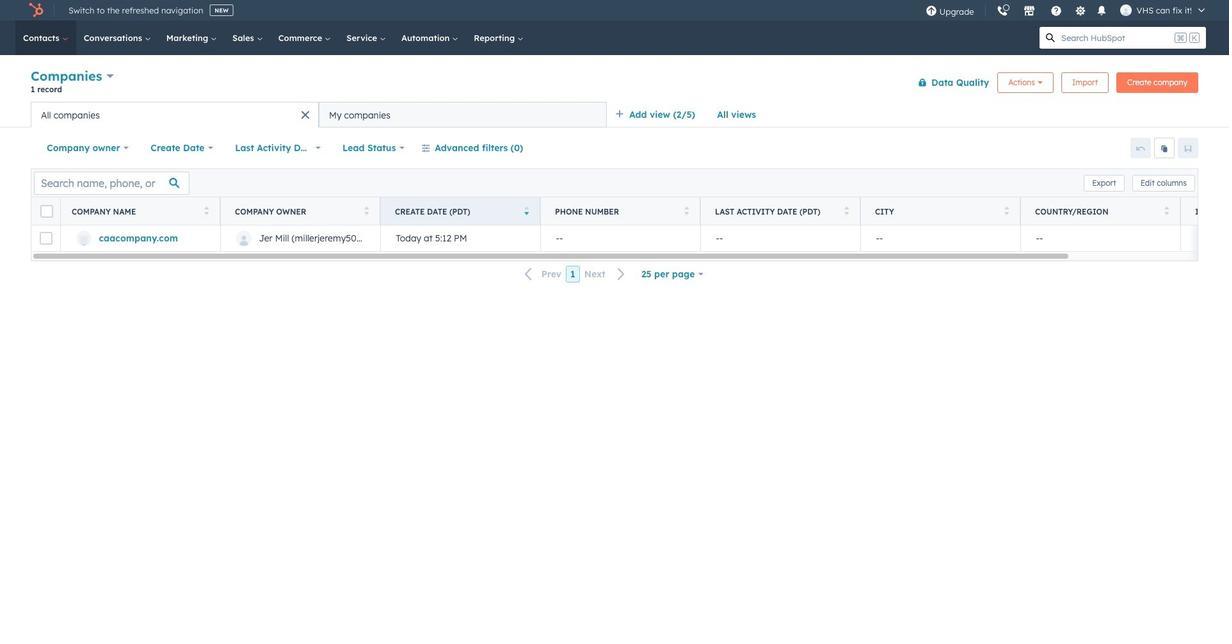 Task type: locate. For each thing, give the bounding box(es) containing it.
1 horizontal spatial press to sort. image
[[1165, 206, 1170, 215]]

3 press to sort. image from the left
[[845, 206, 849, 215]]

press to sort. image
[[204, 206, 209, 215], [1165, 206, 1170, 215]]

2 press to sort. image from the left
[[685, 206, 689, 215]]

descending sort. press to sort ascending. element
[[524, 206, 529, 217]]

1 press to sort. image from the left
[[364, 206, 369, 215]]

press to sort. image
[[364, 206, 369, 215], [685, 206, 689, 215], [845, 206, 849, 215], [1005, 206, 1010, 215]]

Search name, phone, or domain search field
[[34, 171, 190, 194]]

3 press to sort. element from the left
[[685, 206, 689, 217]]

1 press to sort. image from the left
[[204, 206, 209, 215]]

banner
[[31, 66, 1199, 102]]

marketplaces image
[[1024, 6, 1036, 17]]

press to sort. image for 5th press to sort. element from right
[[364, 206, 369, 215]]

pagination navigation
[[517, 266, 634, 283]]

0 horizontal spatial press to sort. image
[[204, 206, 209, 215]]

menu
[[920, 0, 1215, 21]]

Search HubSpot search field
[[1062, 27, 1173, 49]]

press to sort. element
[[204, 206, 209, 217], [364, 206, 369, 217], [685, 206, 689, 217], [845, 206, 849, 217], [1005, 206, 1010, 217], [1165, 206, 1170, 217]]

4 press to sort. image from the left
[[1005, 206, 1010, 215]]

4 press to sort. element from the left
[[845, 206, 849, 217]]



Task type: describe. For each thing, give the bounding box(es) containing it.
6 press to sort. element from the left
[[1165, 206, 1170, 217]]

press to sort. image for 5th press to sort. element from the left
[[1005, 206, 1010, 215]]

1 press to sort. element from the left
[[204, 206, 209, 217]]

2 press to sort. element from the left
[[364, 206, 369, 217]]

descending sort. press to sort ascending. image
[[524, 206, 529, 215]]

5 press to sort. element from the left
[[1005, 206, 1010, 217]]

press to sort. image for fourth press to sort. element from left
[[845, 206, 849, 215]]

jer mill image
[[1121, 4, 1132, 16]]

press to sort. image for third press to sort. element
[[685, 206, 689, 215]]

2 press to sort. image from the left
[[1165, 206, 1170, 215]]



Task type: vqa. For each thing, say whether or not it's contained in the screenshot.
Close image
no



